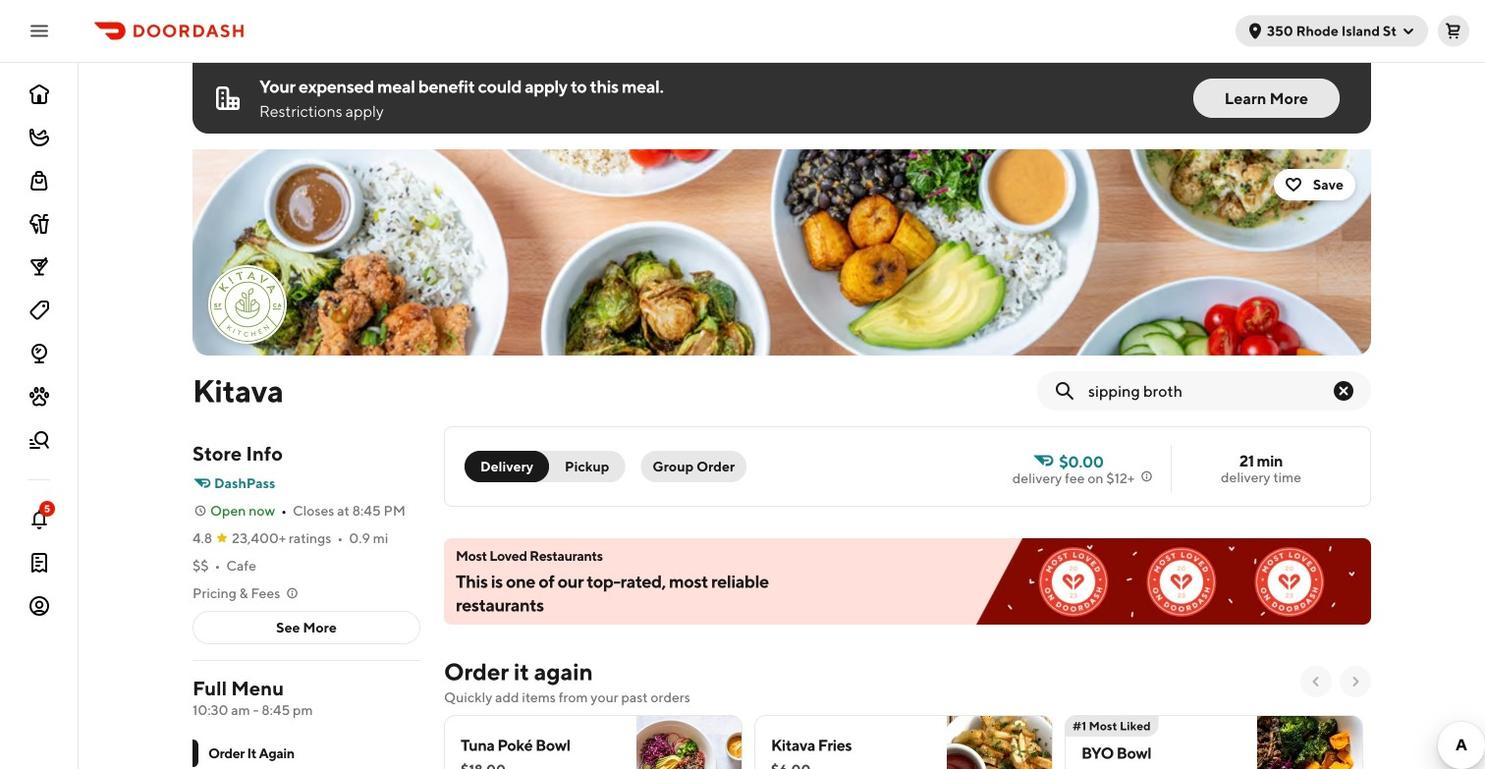 Task type: locate. For each thing, give the bounding box(es) containing it.
None radio
[[465, 451, 549, 482]]

0 items, open order cart image
[[1446, 23, 1462, 39]]

kitava image
[[193, 149, 1372, 356], [210, 267, 285, 342]]

None radio
[[538, 451, 625, 482]]

heading
[[444, 656, 593, 688]]



Task type: vqa. For each thing, say whether or not it's contained in the screenshot.
delivery associated with Fat Sal's
no



Task type: describe. For each thing, give the bounding box(es) containing it.
Item Search search field
[[1089, 380, 1332, 402]]

next button of carousel image
[[1348, 674, 1364, 690]]

order methods option group
[[465, 451, 625, 482]]

previous button of carousel image
[[1309, 674, 1325, 690]]

open menu image
[[28, 19, 51, 43]]



